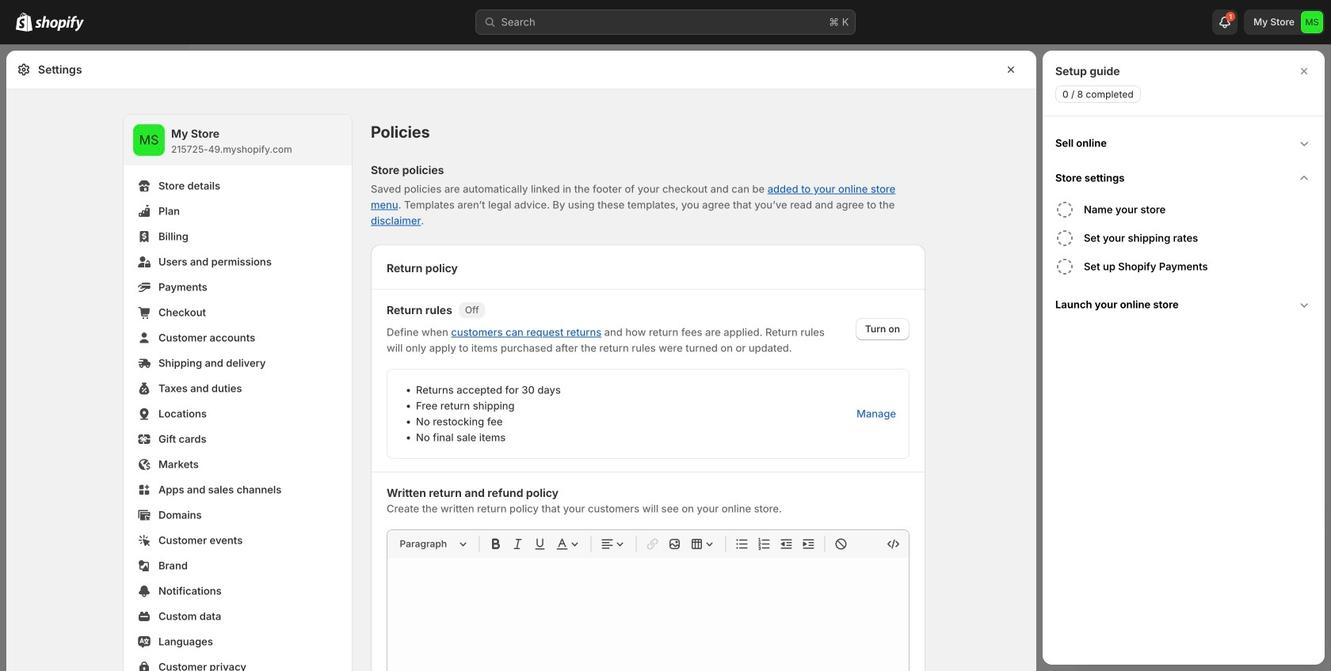 Task type: locate. For each thing, give the bounding box(es) containing it.
my store image
[[1301, 11, 1323, 33]]

shopify image
[[35, 16, 84, 31]]

mark name your store as done image
[[1056, 200, 1075, 220]]

mark set up shopify payments as done image
[[1056, 258, 1075, 277]]

dialog
[[1043, 51, 1325, 666]]

shopify image
[[16, 12, 32, 31]]



Task type: describe. For each thing, give the bounding box(es) containing it.
settings dialog
[[6, 51, 1036, 672]]

shop settings menu element
[[124, 115, 352, 672]]

my store image
[[133, 124, 165, 156]]

mark set your shipping rates as done image
[[1056, 229, 1075, 248]]



Task type: vqa. For each thing, say whether or not it's contained in the screenshot.
1st Friday element from the right
no



